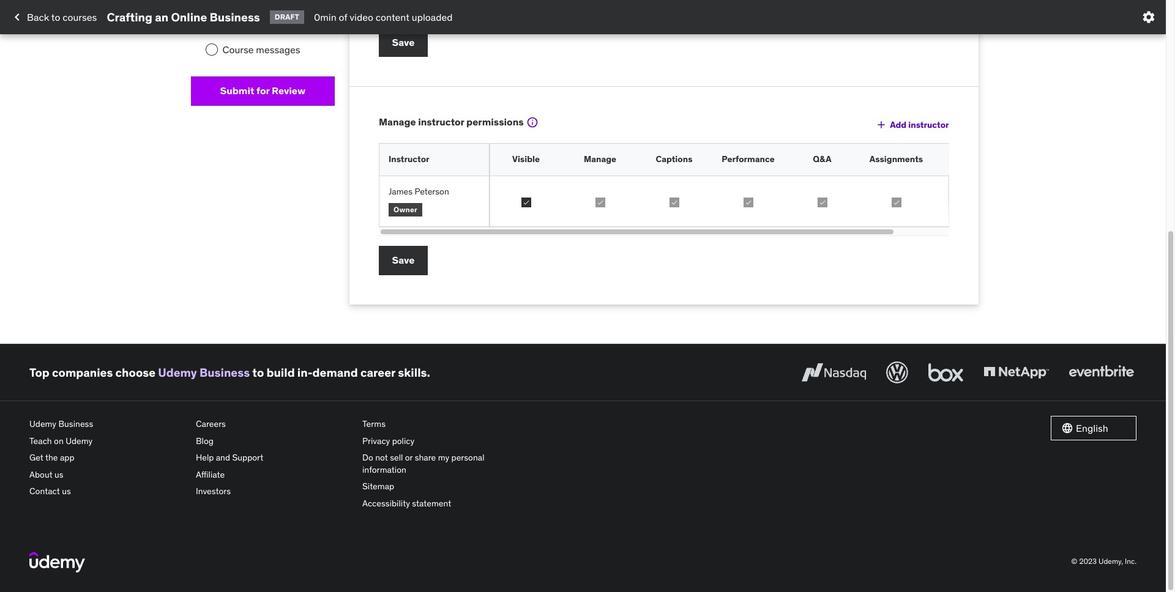 Task type: describe. For each thing, give the bounding box(es) containing it.
manage for manage
[[584, 154, 617, 165]]

up
[[471, 0, 482, 3]]

in
[[484, 0, 492, 3]]

privacy
[[363, 436, 390, 447]]

course messages link
[[191, 38, 335, 62]]

take
[[693, 0, 712, 3]]

0 vertical spatial business
[[210, 10, 260, 24]]

small image for add instructor
[[876, 119, 888, 131]]

1 xsmall image from the left
[[596, 198, 605, 208]]

show
[[445, 0, 468, 3]]

of
[[339, 11, 348, 23]]

owner
[[394, 205, 418, 214]]

top companies choose udemy business to build in-demand career skills.
[[29, 365, 430, 380]]

messages
[[256, 44, 300, 56]]

sitemap link
[[363, 479, 519, 496]]

careers
[[196, 419, 226, 430]]

draft
[[275, 12, 299, 21]]

investors
[[196, 486, 231, 497]]

video
[[350, 11, 374, 23]]

0min of video content uploaded
[[314, 11, 453, 23]]

on inside public courses show up in search results and are available for anyone to take on udemy.
[[714, 0, 725, 3]]

support
[[232, 453, 263, 464]]

completed element
[[205, 20, 218, 33]]

on inside udemy business teach on udemy get the app about us contact us
[[54, 436, 64, 447]]

contact
[[29, 486, 60, 497]]

1 save button from the top
[[379, 28, 428, 57]]

skills.
[[398, 365, 430, 380]]

james peterson
[[389, 186, 449, 197]]

submit
[[220, 85, 254, 97]]

1 vertical spatial us
[[62, 486, 71, 497]]

course settings image
[[1142, 10, 1157, 24]]

completed image
[[207, 21, 216, 31]]

teach on udemy link
[[29, 433, 186, 450]]

career
[[361, 365, 396, 380]]

save for second save "button" from the bottom
[[392, 36, 415, 48]]

companies
[[52, 365, 113, 380]]

back
[[27, 11, 49, 23]]

1 vertical spatial courses
[[63, 11, 97, 23]]

0 horizontal spatial udemy
[[29, 419, 56, 430]]

blog
[[196, 436, 214, 447]]

accessibility
[[363, 498, 410, 509]]

to inside public courses show up in search results and are available for anyone to take on udemy.
[[682, 0, 691, 3]]

terms privacy policy do not sell or share my personal information sitemap accessibility statement
[[363, 419, 485, 509]]

in-
[[298, 365, 313, 380]]

sitemap
[[363, 482, 395, 493]]

are
[[577, 0, 591, 3]]

save for first save "button" from the bottom of the page
[[392, 254, 415, 267]]

and inside careers blog help and support affiliate investors
[[216, 453, 230, 464]]

manage instructor permissions
[[379, 116, 524, 128]]

2023
[[1080, 557, 1098, 567]]

business inside udemy business teach on udemy get the app about us contact us
[[58, 419, 93, 430]]

inc.
[[1126, 557, 1137, 567]]

affiliate
[[196, 470, 225, 481]]

share
[[415, 453, 436, 464]]

udemy,
[[1099, 557, 1124, 567]]

visible
[[513, 154, 540, 165]]

nasdaq image
[[799, 359, 870, 386]]

not
[[376, 453, 388, 464]]

help and support link
[[196, 450, 353, 467]]

submit for review button
[[191, 76, 335, 106]]

1 vertical spatial business
[[200, 365, 250, 380]]

information
[[363, 465, 407, 476]]

sell
[[390, 453, 403, 464]]

terms link
[[363, 416, 519, 433]]

crafting
[[107, 10, 152, 24]]

crafting an online business
[[107, 10, 260, 24]]

add instructor button
[[876, 117, 950, 134]]

anyone
[[648, 0, 679, 3]]

submit for review
[[220, 85, 306, 97]]

build
[[267, 365, 295, 380]]

for inside public courses show up in search results and are available for anyone to take on udemy.
[[633, 0, 645, 3]]

english
[[1077, 422, 1109, 435]]

promotions link
[[191, 15, 335, 38]]

medium image
[[10, 10, 24, 24]]

about us link
[[29, 467, 186, 484]]

an
[[155, 10, 169, 24]]

1 vertical spatial to
[[51, 11, 60, 23]]

and inside public courses show up in search results and are available for anyone to take on udemy.
[[558, 0, 574, 3]]

udemy business teach on udemy get the app about us contact us
[[29, 419, 93, 497]]

© 2023 udemy, inc.
[[1072, 557, 1137, 567]]

3 xsmall image from the left
[[818, 198, 828, 208]]

get the app link
[[29, 450, 186, 467]]

about
[[29, 470, 53, 481]]

careers blog help and support affiliate investors
[[196, 419, 263, 497]]

permissions
[[467, 116, 524, 128]]

courses inside public courses show up in search results and are available for anyone to take on udemy.
[[409, 0, 443, 3]]



Task type: vqa. For each thing, say whether or not it's contained in the screenshot.
this within the 'button'
no



Task type: locate. For each thing, give the bounding box(es) containing it.
small image left the english
[[1062, 423, 1074, 435]]

do
[[363, 453, 373, 464]]

small image
[[876, 119, 888, 131], [1062, 423, 1074, 435]]

instructor up the instructor
[[418, 116, 465, 128]]

small image inside add instructor button
[[876, 119, 888, 131]]

captions
[[656, 154, 693, 165]]

james
[[389, 186, 413, 197]]

courses up the uploaded
[[409, 0, 443, 3]]

top
[[29, 365, 49, 380]]

1 horizontal spatial courses
[[409, 0, 443, 3]]

xsmall image
[[521, 198, 531, 208], [744, 198, 754, 208], [818, 198, 828, 208], [892, 198, 902, 208]]

1 horizontal spatial for
[[633, 0, 645, 3]]

2 vertical spatial business
[[58, 419, 93, 430]]

0 horizontal spatial instructor
[[418, 116, 465, 128]]

courses right back
[[63, 11, 97, 23]]

accessibility statement link
[[363, 496, 519, 513]]

back to courses
[[27, 11, 97, 23]]

0min
[[314, 11, 337, 23]]

course messages
[[223, 44, 300, 56]]

0 horizontal spatial xsmall image
[[596, 198, 605, 208]]

volkswagen image
[[884, 359, 911, 386]]

1 vertical spatial save
[[392, 254, 415, 267]]

0 horizontal spatial for
[[257, 85, 270, 97]]

2 horizontal spatial to
[[682, 0, 691, 3]]

0 horizontal spatial and
[[216, 453, 230, 464]]

save down content
[[392, 36, 415, 48]]

2 xsmall image from the left
[[744, 198, 754, 208]]

affiliate link
[[196, 467, 353, 484]]

for left review
[[257, 85, 270, 97]]

learn more about permissions image
[[526, 117, 539, 129]]

xsmall image
[[596, 198, 605, 208], [670, 198, 679, 208]]

public courses show up in search results and are available for anyone to take on udemy.
[[379, 0, 725, 17]]

save
[[392, 36, 415, 48], [392, 254, 415, 267]]

on
[[714, 0, 725, 3], [54, 436, 64, 447]]

save down owner
[[392, 254, 415, 267]]

do not sell or share my personal information button
[[363, 450, 519, 479]]

personal
[[452, 453, 485, 464]]

0 vertical spatial for
[[633, 0, 645, 3]]

2 xsmall image from the left
[[670, 198, 679, 208]]

xsmall image down "visible"
[[521, 198, 531, 208]]

1 vertical spatial save button
[[379, 246, 428, 276]]

1 vertical spatial udemy
[[29, 419, 56, 430]]

available
[[593, 0, 631, 3]]

to left build
[[253, 365, 264, 380]]

instructor
[[418, 116, 465, 128], [909, 119, 950, 130]]

udemy business link
[[158, 365, 250, 380], [29, 416, 186, 433]]

instructor inside button
[[909, 119, 950, 130]]

or
[[405, 453, 413, 464]]

uploaded
[[412, 11, 453, 23]]

incomplete image
[[205, 44, 218, 56]]

small image inside english button
[[1062, 423, 1074, 435]]

add instructor
[[891, 119, 950, 130]]

udemy up teach
[[29, 419, 56, 430]]

performance
[[722, 154, 775, 165]]

instructor for manage
[[418, 116, 465, 128]]

©
[[1072, 557, 1078, 567]]

small image left 'add'
[[876, 119, 888, 131]]

investors link
[[196, 484, 353, 501]]

to right back
[[51, 11, 60, 23]]

terms
[[363, 419, 386, 430]]

1 horizontal spatial manage
[[584, 154, 617, 165]]

2 save button from the top
[[379, 246, 428, 276]]

0 vertical spatial save button
[[379, 28, 428, 57]]

1 horizontal spatial to
[[253, 365, 264, 380]]

2 vertical spatial to
[[253, 365, 264, 380]]

1 vertical spatial udemy business link
[[29, 416, 186, 433]]

manage for manage instructor permissions
[[379, 116, 416, 128]]

1 vertical spatial on
[[54, 436, 64, 447]]

business down incomplete icon
[[210, 10, 260, 24]]

save button down owner
[[379, 246, 428, 276]]

courses
[[409, 0, 443, 3], [63, 11, 97, 23]]

on right teach
[[54, 436, 64, 447]]

4 xsmall image from the left
[[892, 198, 902, 208]]

help
[[196, 453, 214, 464]]

incomplete image
[[205, 0, 218, 9]]

1 vertical spatial for
[[257, 85, 270, 97]]

0 vertical spatial manage
[[379, 116, 416, 128]]

demand
[[313, 365, 358, 380]]

0 horizontal spatial manage
[[379, 116, 416, 128]]

0 horizontal spatial to
[[51, 11, 60, 23]]

contact us link
[[29, 484, 186, 501]]

save button
[[379, 28, 428, 57], [379, 246, 428, 276]]

policy
[[392, 436, 415, 447]]

1 save from the top
[[392, 36, 415, 48]]

for
[[633, 0, 645, 3], [257, 85, 270, 97]]

statement
[[412, 498, 452, 509]]

review
[[272, 85, 306, 97]]

the
[[45, 453, 58, 464]]

0 horizontal spatial small image
[[876, 119, 888, 131]]

1 horizontal spatial small image
[[1062, 423, 1074, 435]]

udemy.
[[379, 5, 412, 17]]

1 xsmall image from the left
[[521, 198, 531, 208]]

1 horizontal spatial udemy
[[66, 436, 93, 447]]

1 horizontal spatial and
[[558, 0, 574, 3]]

2 horizontal spatial udemy
[[158, 365, 197, 380]]

udemy right choose at the bottom of page
[[158, 365, 197, 380]]

peterson
[[415, 186, 449, 197]]

netapp image
[[982, 359, 1052, 386]]

us right about
[[55, 470, 64, 481]]

eventbrite image
[[1067, 359, 1137, 386]]

0 vertical spatial udemy
[[158, 365, 197, 380]]

app
[[60, 453, 74, 464]]

public
[[379, 0, 406, 3]]

udemy business link up get the app link
[[29, 416, 186, 433]]

box image
[[926, 359, 967, 386]]

1 vertical spatial and
[[216, 453, 230, 464]]

udemy up app
[[66, 436, 93, 447]]

business up careers
[[200, 365, 250, 380]]

0 vertical spatial courses
[[409, 0, 443, 3]]

us
[[55, 470, 64, 481], [62, 486, 71, 497]]

promotions
[[223, 20, 273, 33]]

privacy policy link
[[363, 433, 519, 450]]

1 horizontal spatial instructor
[[909, 119, 950, 130]]

my
[[438, 453, 450, 464]]

0 vertical spatial and
[[558, 0, 574, 3]]

business up app
[[58, 419, 93, 430]]

0 vertical spatial us
[[55, 470, 64, 481]]

instructor right 'add'
[[909, 119, 950, 130]]

0 vertical spatial on
[[714, 0, 725, 3]]

and left 'are' on the top of page
[[558, 0, 574, 3]]

and right the help
[[216, 453, 230, 464]]

0 vertical spatial small image
[[876, 119, 888, 131]]

0 vertical spatial save
[[392, 36, 415, 48]]

udemy business link up careers
[[158, 365, 250, 380]]

q&a
[[813, 154, 832, 165]]

search
[[494, 0, 524, 3]]

1 horizontal spatial on
[[714, 0, 725, 3]]

xsmall image down assignments
[[892, 198, 902, 208]]

content
[[376, 11, 410, 23]]

2 vertical spatial udemy
[[66, 436, 93, 447]]

us right contact
[[62, 486, 71, 497]]

2 save from the top
[[392, 254, 415, 267]]

0 horizontal spatial on
[[54, 436, 64, 447]]

to
[[682, 0, 691, 3], [51, 11, 60, 23], [253, 365, 264, 380]]

teach
[[29, 436, 52, 447]]

udemy image
[[29, 552, 85, 573]]

course
[[223, 44, 254, 56]]

0 horizontal spatial courses
[[63, 11, 97, 23]]

small image for english
[[1062, 423, 1074, 435]]

careers link
[[196, 416, 353, 433]]

to left take
[[682, 0, 691, 3]]

for left anyone
[[633, 0, 645, 3]]

0 vertical spatial to
[[682, 0, 691, 3]]

save button down content
[[379, 28, 428, 57]]

back to courses link
[[10, 7, 97, 28]]

xsmall image down performance
[[744, 198, 754, 208]]

online
[[171, 10, 207, 24]]

and
[[558, 0, 574, 3], [216, 453, 230, 464]]

xsmall image down q&a
[[818, 198, 828, 208]]

1 vertical spatial manage
[[584, 154, 617, 165]]

instructor for add
[[909, 119, 950, 130]]

instructor
[[389, 154, 430, 165]]

1 vertical spatial small image
[[1062, 423, 1074, 435]]

blog link
[[196, 433, 353, 450]]

assignments
[[870, 154, 924, 165]]

english button
[[1052, 416, 1137, 441]]

0 vertical spatial udemy business link
[[158, 365, 250, 380]]

on right take
[[714, 0, 725, 3]]

1 horizontal spatial xsmall image
[[670, 198, 679, 208]]

choose
[[116, 365, 156, 380]]

get
[[29, 453, 43, 464]]

for inside button
[[257, 85, 270, 97]]



